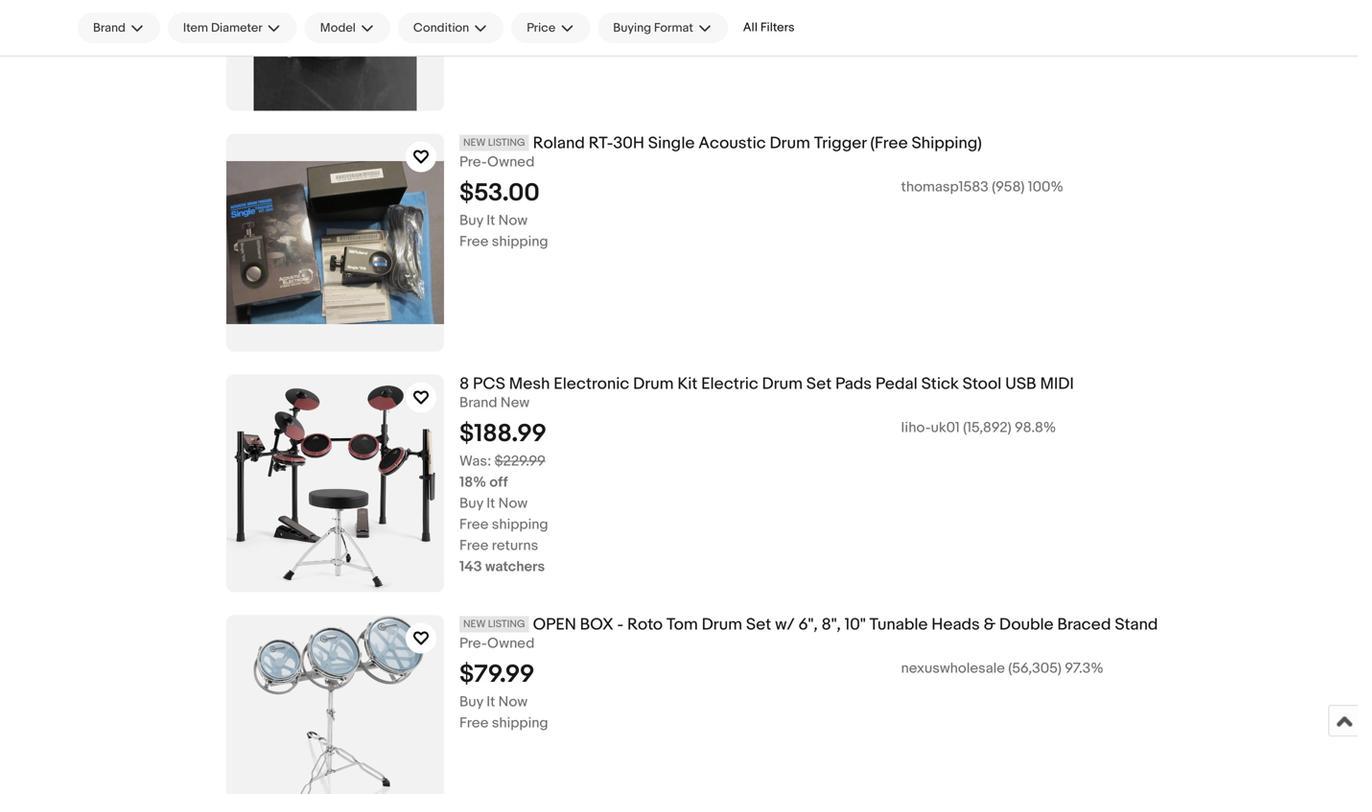 Task type: vqa. For each thing, say whether or not it's contained in the screenshot.
the nexuswholesale (56,305) 97.3%
yes



Task type: describe. For each thing, give the bounding box(es) containing it.
143
[[460, 559, 482, 576]]

usb
[[1006, 374, 1037, 394]]

filters
[[761, 20, 795, 35]]

shipping for $79.99
[[492, 715, 549, 732]]

stick
[[922, 374, 959, 394]]

set for $188.99
[[807, 374, 832, 394]]

new for $79.99
[[463, 618, 486, 631]]

heads
[[932, 615, 980, 635]]

brand inside 8 pcs mesh electronic drum kit electric drum set pads pedal stick stool usb midi brand new
[[460, 395, 498, 412]]

single
[[648, 133, 695, 153]]

roland rt-30h single acoustic drum trigger (free shipping) image
[[226, 134, 444, 352]]

nexuswholesale (56,305) 97.3%
[[901, 660, 1104, 678]]

liho-uk01 (15,892) 98.8%
[[901, 419, 1057, 437]]

owned inside new listing open box - roto tom drum set w/ 6", 8", 10" tunable heads & double braced stand pre-owned
[[487, 635, 535, 653]]

open
[[533, 615, 577, 635]]

10"
[[845, 615, 866, 635]]

was:
[[460, 453, 492, 470]]

trigger
[[814, 133, 867, 153]]

$188.99 was: $229.99 18% off buy it now free shipping free returns 143 watchers
[[460, 419, 549, 576]]

98.8%
[[1015, 419, 1057, 437]]

2 free from the top
[[460, 516, 489, 534]]

item diameter
[[183, 20, 263, 35]]

stool
[[963, 374, 1002, 394]]

now inside $188.99 was: $229.99 18% off buy it now free shipping free returns 143 watchers
[[499, 495, 528, 513]]

it for $79.99
[[487, 694, 495, 711]]

open box - roto tom drum set w/ 6", 8", 10" tunable heads & double braced stand image
[[226, 615, 444, 794]]

format
[[654, 20, 694, 35]]

nexuswholesale
[[901, 660, 1006, 678]]

watchers
[[486, 559, 545, 576]]

30h
[[613, 133, 645, 153]]

drum left kit
[[633, 374, 674, 394]]

electronic
[[554, 374, 630, 394]]

buying
[[613, 20, 652, 35]]

(15,892)
[[963, 419, 1012, 437]]

$53.00
[[460, 179, 540, 208]]

3 free from the top
[[460, 538, 489, 555]]

8
[[460, 374, 469, 394]]

braced
[[1058, 615, 1112, 635]]

new for $53.00
[[463, 137, 486, 149]]

buying format
[[613, 20, 694, 35]]

18%
[[460, 474, 487, 491]]

all filters button
[[736, 12, 803, 43]]

thomasp1583
[[901, 179, 989, 196]]

owned inside new listing roland rt-30h single acoustic drum trigger (free shipping) pre-owned
[[487, 154, 535, 171]]

off
[[490, 474, 508, 491]]

buying format button
[[598, 12, 728, 43]]

liho-
[[901, 419, 931, 437]]

thomasp1583 (958) 100%
[[901, 179, 1064, 196]]

rt-
[[589, 133, 614, 153]]

set for $79.99
[[746, 615, 772, 635]]

buy for $79.99
[[460, 694, 484, 711]]

stand
[[1115, 615, 1159, 635]]

drum for $188.99
[[762, 374, 803, 394]]

pre- inside new listing roland rt-30h single acoustic drum trigger (free shipping) pre-owned
[[460, 154, 487, 171]]

pcs
[[473, 374, 506, 394]]

$53.00 buy it now free shipping
[[460, 179, 549, 251]]

condition
[[413, 20, 469, 35]]

buy inside $188.99 was: $229.99 18% off buy it now free shipping free returns 143 watchers
[[460, 495, 484, 513]]

$79.99 buy it now free shipping
[[460, 660, 549, 732]]

(958)
[[992, 179, 1025, 196]]

roland
[[533, 133, 585, 153]]



Task type: locate. For each thing, give the bounding box(es) containing it.
1 vertical spatial set
[[746, 615, 772, 635]]

pre- up the $79.99
[[460, 635, 487, 653]]

1 vertical spatial listing
[[488, 618, 525, 631]]

drum right tom
[[702, 615, 743, 635]]

1 vertical spatial brand
[[460, 395, 498, 412]]

set left w/
[[746, 615, 772, 635]]

(free
[[871, 133, 908, 153]]

1 vertical spatial buy
[[460, 495, 484, 513]]

new inside new listing open box - roto tom drum set w/ 6", 8", 10" tunable heads & double braced stand pre-owned
[[463, 618, 486, 631]]

0 vertical spatial set
[[807, 374, 832, 394]]

it for $53.00
[[487, 212, 495, 230]]

0 vertical spatial buy
[[460, 212, 484, 230]]

set inside new listing open box - roto tom drum set w/ 6", 8", 10" tunable heads & double braced stand pre-owned
[[746, 615, 772, 635]]

item
[[183, 20, 208, 35]]

$188.99
[[460, 419, 547, 449]]

0 vertical spatial listing
[[488, 137, 525, 149]]

brand inside brand "dropdown button"
[[93, 20, 126, 35]]

drum for $53.00
[[770, 133, 811, 153]]

listing up $53.00
[[488, 137, 525, 149]]

it down off
[[487, 495, 495, 513]]

now
[[499, 212, 528, 230], [499, 495, 528, 513], [499, 694, 528, 711]]

model button
[[305, 12, 390, 43]]

shipping down the $79.99
[[492, 715, 549, 732]]

shipping inside "$79.99 buy it now free shipping"
[[492, 715, 549, 732]]

it inside "$79.99 buy it now free shipping"
[[487, 694, 495, 711]]

1 now from the top
[[499, 212, 528, 230]]

now inside "$53.00 buy it now free shipping"
[[499, 212, 528, 230]]

item diameter button
[[168, 12, 297, 43]]

returns
[[492, 538, 538, 555]]

free up 143
[[460, 538, 489, 555]]

2 buy from the top
[[460, 495, 484, 513]]

1 vertical spatial owned
[[487, 635, 535, 653]]

3 shipping from the top
[[492, 715, 549, 732]]

listing left open
[[488, 618, 525, 631]]

2 vertical spatial shipping
[[492, 715, 549, 732]]

3 it from the top
[[487, 694, 495, 711]]

listing inside new listing open box - roto tom drum set w/ 6", 8", 10" tunable heads & double braced stand pre-owned
[[488, 618, 525, 631]]

1 free from the top
[[460, 233, 489, 251]]

pre- inside new listing open box - roto tom drum set w/ 6", 8", 10" tunable heads & double braced stand pre-owned
[[460, 635, 487, 653]]

owned up $53.00
[[487, 154, 535, 171]]

brand down pcs
[[460, 395, 498, 412]]

1 vertical spatial now
[[499, 495, 528, 513]]

free
[[460, 233, 489, 251], [460, 516, 489, 534], [460, 538, 489, 555], [460, 715, 489, 732]]

free inside "$53.00 buy it now free shipping"
[[460, 233, 489, 251]]

2 it from the top
[[487, 495, 495, 513]]

shipping inside "$53.00 buy it now free shipping"
[[492, 233, 549, 251]]

condition button
[[398, 12, 504, 43]]

acoustic
[[699, 133, 766, 153]]

now down $53.00
[[499, 212, 528, 230]]

box
[[580, 615, 614, 635]]

pre- up $53.00
[[460, 154, 487, 171]]

brand left item
[[93, 20, 126, 35]]

double
[[1000, 615, 1054, 635]]

owned
[[487, 154, 535, 171], [487, 635, 535, 653]]

(56,305)
[[1009, 660, 1062, 678]]

0 vertical spatial owned
[[487, 154, 535, 171]]

it inside $188.99 was: $229.99 18% off buy it now free shipping free returns 143 watchers
[[487, 495, 495, 513]]

8 pcs mesh electronic drum kit electric drum set pads pedal stick stool usb midi image
[[226, 375, 444, 592]]

drum for $79.99
[[702, 615, 743, 635]]

it down $53.00
[[487, 212, 495, 230]]

shipping down $53.00
[[492, 233, 549, 251]]

1 vertical spatial it
[[487, 495, 495, 513]]

100%
[[1028, 179, 1064, 196]]

new down mesh
[[501, 395, 530, 412]]

2 shipping from the top
[[492, 516, 549, 534]]

0 vertical spatial new
[[463, 137, 486, 149]]

pedal
[[876, 374, 918, 394]]

new
[[463, 137, 486, 149], [501, 395, 530, 412], [463, 618, 486, 631]]

toca steelc 8" mini timbale for drum set mount image
[[226, 0, 444, 111]]

listing for $53.00
[[488, 137, 525, 149]]

now for $79.99
[[499, 694, 528, 711]]

pre-
[[460, 154, 487, 171], [460, 635, 487, 653]]

mesh
[[509, 374, 550, 394]]

1 horizontal spatial brand
[[460, 395, 498, 412]]

2 vertical spatial it
[[487, 694, 495, 711]]

price
[[527, 20, 556, 35]]

0 vertical spatial shipping
[[492, 233, 549, 251]]

8 pcs mesh electronic drum kit electric drum set pads pedal stick stool usb midi brand new
[[460, 374, 1074, 412]]

0 vertical spatial it
[[487, 212, 495, 230]]

1 vertical spatial shipping
[[492, 516, 549, 534]]

set inside 8 pcs mesh electronic drum kit electric drum set pads pedal stick stool usb midi brand new
[[807, 374, 832, 394]]

all filters
[[743, 20, 795, 35]]

now for $53.00
[[499, 212, 528, 230]]

set left the pads
[[807, 374, 832, 394]]

new listing roland rt-30h single acoustic drum trigger (free shipping) pre-owned
[[460, 133, 982, 171]]

midi
[[1041, 374, 1074, 394]]

$229.99
[[495, 453, 546, 470]]

drum inside new listing roland rt-30h single acoustic drum trigger (free shipping) pre-owned
[[770, 133, 811, 153]]

2 pre- from the top
[[460, 635, 487, 653]]

listing
[[488, 137, 525, 149], [488, 618, 525, 631]]

shipping inside $188.99 was: $229.99 18% off buy it now free shipping free returns 143 watchers
[[492, 516, 549, 534]]

&
[[984, 615, 996, 635]]

kit
[[678, 374, 698, 394]]

diameter
[[211, 20, 263, 35]]

electric
[[702, 374, 759, 394]]

price button
[[512, 12, 590, 43]]

free down 18% in the bottom left of the page
[[460, 516, 489, 534]]

drum
[[770, 133, 811, 153], [633, 374, 674, 394], [762, 374, 803, 394], [702, 615, 743, 635]]

shipping for $53.00
[[492, 233, 549, 251]]

1 shipping from the top
[[492, 233, 549, 251]]

3 buy from the top
[[460, 694, 484, 711]]

1 pre- from the top
[[460, 154, 487, 171]]

now inside "$79.99 buy it now free shipping"
[[499, 694, 528, 711]]

2 vertical spatial now
[[499, 694, 528, 711]]

0 vertical spatial brand
[[93, 20, 126, 35]]

it inside "$53.00 buy it now free shipping"
[[487, 212, 495, 230]]

shipping
[[492, 233, 549, 251], [492, 516, 549, 534], [492, 715, 549, 732]]

it
[[487, 212, 495, 230], [487, 495, 495, 513], [487, 694, 495, 711]]

now down the $79.99
[[499, 694, 528, 711]]

2 now from the top
[[499, 495, 528, 513]]

free down the $79.99
[[460, 715, 489, 732]]

drum right electric
[[762, 374, 803, 394]]

3 now from the top
[[499, 694, 528, 711]]

drum inside new listing open box - roto tom drum set w/ 6", 8", 10" tunable heads & double braced stand pre-owned
[[702, 615, 743, 635]]

1 horizontal spatial set
[[807, 374, 832, 394]]

0 vertical spatial pre-
[[460, 154, 487, 171]]

model
[[320, 20, 356, 35]]

free inside "$79.99 buy it now free shipping"
[[460, 715, 489, 732]]

shipping up returns
[[492, 516, 549, 534]]

drum left trigger
[[770, 133, 811, 153]]

listing inside new listing roland rt-30h single acoustic drum trigger (free shipping) pre-owned
[[488, 137, 525, 149]]

buy down the $79.99
[[460, 694, 484, 711]]

brand
[[93, 20, 126, 35], [460, 395, 498, 412]]

buy inside "$79.99 buy it now free shipping"
[[460, 694, 484, 711]]

6",
[[799, 615, 818, 635]]

uk01
[[931, 419, 960, 437]]

owned up the $79.99
[[487, 635, 535, 653]]

buy
[[460, 212, 484, 230], [460, 495, 484, 513], [460, 694, 484, 711]]

2 vertical spatial buy
[[460, 694, 484, 711]]

2 vertical spatial new
[[463, 618, 486, 631]]

4 free from the top
[[460, 715, 489, 732]]

$79.99
[[460, 660, 535, 690]]

listing for $79.99
[[488, 618, 525, 631]]

-
[[617, 615, 624, 635]]

1 owned from the top
[[487, 154, 535, 171]]

buy down 18% in the bottom left of the page
[[460, 495, 484, 513]]

new up $53.00
[[463, 137, 486, 149]]

buy for $53.00
[[460, 212, 484, 230]]

free down $53.00
[[460, 233, 489, 251]]

shipping)
[[912, 133, 982, 153]]

pads
[[836, 374, 872, 394]]

roto
[[628, 615, 663, 635]]

new listing open box - roto tom drum set w/ 6", 8", 10" tunable heads & double braced stand pre-owned
[[460, 615, 1159, 653]]

1 it from the top
[[487, 212, 495, 230]]

tunable
[[870, 615, 928, 635]]

8",
[[822, 615, 841, 635]]

now down off
[[499, 495, 528, 513]]

0 horizontal spatial brand
[[93, 20, 126, 35]]

new inside 8 pcs mesh electronic drum kit electric drum set pads pedal stick stool usb midi brand new
[[501, 395, 530, 412]]

97.3%
[[1065, 660, 1104, 678]]

1 buy from the top
[[460, 212, 484, 230]]

8 pcs mesh electronic drum kit electric drum set pads pedal stick stool usb midi link
[[460, 374, 1343, 395]]

new inside new listing roland rt-30h single acoustic drum trigger (free shipping) pre-owned
[[463, 137, 486, 149]]

brand button
[[78, 12, 160, 43]]

set
[[807, 374, 832, 394], [746, 615, 772, 635]]

it down the $79.99
[[487, 694, 495, 711]]

2 owned from the top
[[487, 635, 535, 653]]

2 listing from the top
[[488, 618, 525, 631]]

1 vertical spatial pre-
[[460, 635, 487, 653]]

buy inside "$53.00 buy it now free shipping"
[[460, 212, 484, 230]]

new up the $79.99
[[463, 618, 486, 631]]

1 listing from the top
[[488, 137, 525, 149]]

all
[[743, 20, 758, 35]]

tom
[[667, 615, 698, 635]]

1 vertical spatial new
[[501, 395, 530, 412]]

w/
[[775, 615, 795, 635]]

0 horizontal spatial set
[[746, 615, 772, 635]]

0 vertical spatial now
[[499, 212, 528, 230]]

buy down $53.00
[[460, 212, 484, 230]]



